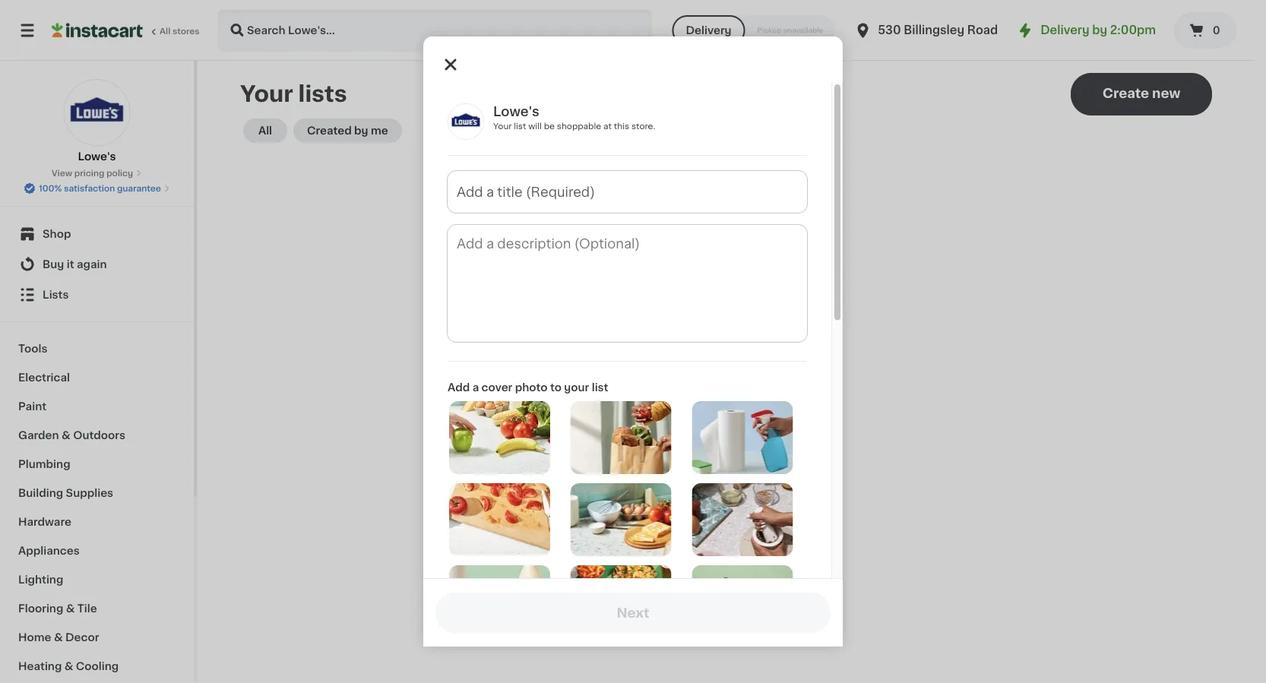 Task type: vqa. For each thing, say whether or not it's contained in the screenshot.
'in' to the left
no



Task type: describe. For each thing, give the bounding box(es) containing it.
instacart logo image
[[52, 21, 143, 40]]

created by me button
[[293, 119, 402, 143]]

all stores link
[[52, 9, 201, 52]]

again
[[77, 259, 107, 270]]

tile
[[77, 604, 97, 614]]

pricing
[[74, 169, 104, 178]]

buy
[[43, 259, 64, 270]]

cotton pads, ointment, cream, and bottle of liquid. image
[[692, 566, 793, 638]]

delivery by 2:00pm link
[[1017, 21, 1156, 40]]

by for delivery
[[1093, 25, 1108, 36]]

add a cover photo to your list
[[448, 382, 609, 393]]

lowe's for lowe's
[[78, 151, 116, 162]]

plumbing link
[[9, 450, 185, 479]]

service type group
[[672, 15, 836, 46]]

here.
[[792, 332, 819, 343]]

home
[[18, 633, 51, 643]]

all for all
[[258, 125, 272, 136]]

create new button
[[1071, 73, 1213, 116]]

100%
[[39, 184, 62, 193]]

garden
[[18, 430, 59, 441]]

created by me
[[307, 125, 388, 136]]

lowe's for lowe's your list will be shoppable at this store.
[[493, 105, 540, 118]]

create
[[1103, 87, 1150, 100]]

create new
[[1103, 87, 1181, 100]]

buy it again
[[43, 259, 107, 270]]

to
[[550, 382, 562, 393]]

view
[[52, 169, 72, 178]]

by for created
[[354, 125, 368, 136]]

& for flooring
[[66, 604, 75, 614]]

a table wtih assorted snacks and drinks. image
[[571, 566, 672, 638]]

add
[[448, 382, 470, 393]]

garden & outdoors
[[18, 430, 125, 441]]

lighting link
[[9, 566, 185, 595]]

new
[[1153, 87, 1181, 100]]

electrical link
[[9, 363, 185, 392]]

plumbing
[[18, 459, 70, 470]]

0 vertical spatial your
[[240, 83, 293, 105]]

supplies
[[66, 488, 113, 499]]

lowe's your list will be shoppable at this store.
[[493, 105, 656, 130]]

buy it again link
[[9, 249, 185, 280]]

building supplies
[[18, 488, 113, 499]]

100% satisfaction guarantee button
[[24, 179, 170, 195]]

heating
[[18, 661, 62, 672]]

530
[[878, 25, 901, 36]]

garden & outdoors link
[[9, 421, 185, 450]]

paint link
[[9, 392, 185, 421]]

& for home
[[54, 633, 63, 643]]

lists for lists you create will be saved here.
[[634, 332, 659, 343]]

2:00pm
[[1111, 25, 1156, 36]]

shop
[[43, 229, 71, 239]]

stores
[[173, 27, 200, 35]]

created
[[307, 125, 352, 136]]

a roll of paper towels, a person holding a spray bottle of blue cleaning solution, and a sponge. image
[[692, 401, 793, 474]]

paint
[[18, 401, 46, 412]]

you
[[662, 332, 682, 343]]

outdoors
[[73, 430, 125, 441]]

delivery by 2:00pm
[[1041, 25, 1156, 36]]

saved
[[758, 332, 790, 343]]

Add a title (Required) text field
[[448, 171, 807, 213]]

530 billingsley road button
[[854, 9, 998, 52]]

lowe's logo image inside "list_add_items" dialog
[[448, 103, 484, 140]]

your lists
[[240, 83, 347, 105]]

a person holding a tomato and a grocery bag with a baguette and vegetables. image
[[571, 401, 672, 474]]

appliances
[[18, 546, 80, 557]]

satisfaction
[[64, 184, 115, 193]]

tools link
[[9, 335, 185, 363]]



Task type: locate. For each thing, give the bounding box(es) containing it.
all inside button
[[258, 125, 272, 136]]

be for lowe's
[[544, 122, 555, 130]]

your inside lowe's your list will be shoppable at this store.
[[493, 122, 512, 130]]

list inside lowe's your list will be shoppable at this store.
[[514, 122, 526, 130]]

0 horizontal spatial list
[[514, 122, 526, 130]]

& left tile
[[66, 604, 75, 614]]

1 horizontal spatial will
[[722, 332, 739, 343]]

policy
[[106, 169, 133, 178]]

lists link
[[9, 280, 185, 310]]

will left shoppable
[[529, 122, 542, 130]]

delivery for delivery by 2:00pm
[[1041, 25, 1090, 36]]

photo
[[515, 382, 548, 393]]

0 vertical spatial will
[[529, 122, 542, 130]]

1 horizontal spatial list
[[592, 382, 609, 393]]

lighting
[[18, 575, 63, 585]]

this
[[614, 122, 630, 130]]

0 vertical spatial by
[[1093, 25, 1108, 36]]

& inside heating & cooling link
[[64, 661, 73, 672]]

be left saved
[[741, 332, 755, 343]]

flooring & tile
[[18, 604, 97, 614]]

0 horizontal spatial lists
[[43, 290, 69, 300]]

your
[[564, 382, 589, 393]]

1 vertical spatial all
[[258, 125, 272, 136]]

home & decor link
[[9, 623, 185, 652]]

a small bottle of milk, a bowl and a whisk, a carton of 6 eggs, a bunch of tomatoes on the vine, sliced cheese, a head of lettuce, and a loaf of bread. image
[[571, 483, 672, 556]]

& right the home on the bottom of the page
[[54, 633, 63, 643]]

by inside button
[[354, 125, 368, 136]]

0 vertical spatial lists
[[43, 290, 69, 300]]

guarantee
[[117, 184, 161, 193]]

lowe's inside lowe's your list will be shoppable at this store.
[[493, 105, 540, 118]]

0 horizontal spatial your
[[240, 83, 293, 105]]

cooling
[[76, 661, 119, 672]]

& for garden
[[62, 430, 71, 441]]

list right your
[[592, 382, 609, 393]]

decor
[[65, 633, 99, 643]]

by
[[1093, 25, 1108, 36], [354, 125, 368, 136]]

at
[[604, 122, 612, 130]]

lists for lists
[[43, 290, 69, 300]]

1 vertical spatial list
[[592, 382, 609, 393]]

all button
[[243, 119, 287, 143]]

100% satisfaction guarantee
[[39, 184, 161, 193]]

heating & cooling
[[18, 661, 119, 672]]

road
[[968, 25, 998, 36]]

delivery for delivery
[[686, 25, 732, 36]]

will right create
[[722, 332, 739, 343]]

& for heating
[[64, 661, 73, 672]]

home & decor
[[18, 633, 99, 643]]

will for lists
[[722, 332, 739, 343]]

0
[[1213, 25, 1221, 36]]

a person with white painted nails grinding some spices with a mortar and pestle. image
[[692, 483, 793, 556]]

view pricing policy link
[[52, 167, 142, 179]]

0 horizontal spatial by
[[354, 125, 368, 136]]

0 vertical spatial all
[[160, 27, 170, 35]]

billingsley
[[904, 25, 965, 36]]

hardware
[[18, 517, 71, 528]]

0 horizontal spatial lowe's logo image
[[63, 79, 130, 146]]

0 button
[[1175, 12, 1237, 49]]

0 vertical spatial list
[[514, 122, 526, 130]]

all down your lists
[[258, 125, 272, 136]]

all
[[160, 27, 170, 35], [258, 125, 272, 136]]

1 vertical spatial lists
[[634, 332, 659, 343]]

lowe's
[[493, 105, 540, 118], [78, 151, 116, 162]]

0 horizontal spatial all
[[160, 27, 170, 35]]

delivery inside button
[[686, 25, 732, 36]]

flooring & tile link
[[9, 595, 185, 623]]

building
[[18, 488, 63, 499]]

will
[[529, 122, 542, 130], [722, 332, 739, 343]]

flooring
[[18, 604, 63, 614]]

list
[[514, 122, 526, 130], [592, 382, 609, 393]]

& inside home & decor link
[[54, 633, 63, 643]]

cover
[[482, 382, 513, 393]]

all for all stores
[[160, 27, 170, 35]]

1 horizontal spatial by
[[1093, 25, 1108, 36]]

will inside lowe's your list will be shoppable at this store.
[[529, 122, 542, 130]]

1 vertical spatial by
[[354, 125, 368, 136]]

1 vertical spatial lowe's
[[78, 151, 116, 162]]

be for lists
[[741, 332, 755, 343]]

0 vertical spatial be
[[544, 122, 555, 130]]

1 horizontal spatial lists
[[634, 332, 659, 343]]

1 horizontal spatial lowe's
[[493, 105, 540, 118]]

be left shoppable
[[544, 122, 555, 130]]

a roll of paper towels, a gallon of orange juice, a small bottle of milk, a bunch of bananas. image
[[449, 566, 550, 638]]

lists left you
[[634, 332, 659, 343]]

shop link
[[9, 219, 185, 249]]

building supplies link
[[9, 479, 185, 508]]

0 horizontal spatial be
[[544, 122, 555, 130]]

store.
[[632, 122, 656, 130]]

lowe's link
[[63, 79, 130, 164]]

all stores
[[160, 27, 200, 35]]

1 horizontal spatial all
[[258, 125, 272, 136]]

delivery
[[1041, 25, 1090, 36], [686, 25, 732, 36]]

530 billingsley road
[[878, 25, 998, 36]]

will for lowe's
[[529, 122, 542, 130]]

a
[[473, 382, 479, 393]]

be
[[544, 122, 555, 130], [741, 332, 755, 343]]

be inside lowe's your list will be shoppable at this store.
[[544, 122, 555, 130]]

lists
[[43, 290, 69, 300], [634, 332, 659, 343]]

0 vertical spatial lowe's
[[493, 105, 540, 118]]

lists you create will be saved here.
[[634, 332, 819, 343]]

shoppable
[[557, 122, 602, 130]]

1 horizontal spatial lowe's logo image
[[448, 103, 484, 140]]

0 horizontal spatial lowe's
[[78, 151, 116, 162]]

delivery button
[[672, 15, 746, 46]]

electrical
[[18, 373, 70, 383]]

lists down buy
[[43, 290, 69, 300]]

& left cooling
[[64, 661, 73, 672]]

heating & cooling link
[[9, 652, 185, 681]]

none text field inside "list_add_items" dialog
[[448, 225, 807, 342]]

a person touching an apple, a banana, a bunch of tomatoes, and an assortment of other vegetables on a counter. image
[[449, 401, 550, 474]]

all left stores
[[160, 27, 170, 35]]

list_add_items dialog
[[423, 36, 843, 684]]

None search field
[[217, 9, 653, 52]]

lowe's logo image
[[63, 79, 130, 146], [448, 103, 484, 140]]

&
[[62, 430, 71, 441], [66, 604, 75, 614], [54, 633, 63, 643], [64, 661, 73, 672]]

& right garden
[[62, 430, 71, 441]]

by left 2:00pm
[[1093, 25, 1108, 36]]

by left me
[[354, 125, 368, 136]]

appliances link
[[9, 537, 185, 566]]

1 vertical spatial will
[[722, 332, 739, 343]]

your
[[240, 83, 293, 105], [493, 122, 512, 130]]

view pricing policy
[[52, 169, 133, 178]]

a wooden cutting board and knife, and a few sliced tomatoes and two whole tomatoes. image
[[449, 483, 550, 556]]

create
[[685, 332, 719, 343]]

0 horizontal spatial delivery
[[686, 25, 732, 36]]

1 horizontal spatial delivery
[[1041, 25, 1090, 36]]

1 horizontal spatial your
[[493, 122, 512, 130]]

1 horizontal spatial be
[[741, 332, 755, 343]]

it
[[67, 259, 74, 270]]

list left shoppable
[[514, 122, 526, 130]]

0 horizontal spatial will
[[529, 122, 542, 130]]

me
[[371, 125, 388, 136]]

& inside garden & outdoors link
[[62, 430, 71, 441]]

hardware link
[[9, 508, 185, 537]]

1 vertical spatial be
[[741, 332, 755, 343]]

tools
[[18, 344, 48, 354]]

& inside flooring & tile link
[[66, 604, 75, 614]]

lists
[[299, 83, 347, 105]]

None text field
[[448, 225, 807, 342]]

1 vertical spatial your
[[493, 122, 512, 130]]



